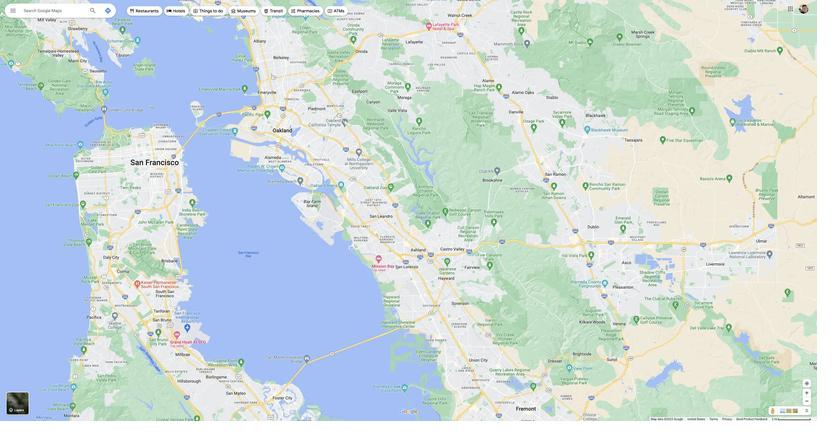 Task type: locate. For each thing, give the bounding box(es) containing it.
united states
[[688, 418, 706, 421]]

none search field containing 
[[5, 4, 116, 19]]


[[231, 8, 236, 14]]

Search Google Maps field
[[5, 4, 116, 18], [24, 7, 85, 14]]

hotels
[[173, 8, 185, 14]]

 museums
[[231, 8, 256, 14]]

google maps element
[[0, 0, 818, 422]]

show street view coverage image
[[769, 407, 778, 416]]

do
[[218, 8, 223, 14]]

 restaurants
[[129, 8, 159, 14]]

google right the ©2023
[[674, 418, 684, 421]]

museums
[[237, 8, 256, 14]]

united
[[688, 418, 697, 421]]

search
[[24, 8, 36, 13]]

2
[[772, 418, 774, 421]]

 atms
[[328, 8, 345, 14]]

footer containing map data ©2023 google
[[651, 418, 772, 422]]

0 vertical spatial google
[[37, 8, 50, 13]]

atms
[[334, 8, 345, 14]]

show your location image
[[805, 381, 810, 387]]

 transit
[[264, 8, 283, 14]]

google left maps
[[37, 8, 50, 13]]


[[193, 8, 198, 14]]

restaurants
[[136, 8, 159, 14]]

privacy button
[[723, 418, 732, 422]]

send product feedback button
[[737, 418, 768, 422]]

map
[[651, 418, 657, 421]]

1 vertical spatial google
[[674, 418, 684, 421]]

0 horizontal spatial google
[[37, 8, 50, 13]]

footer
[[651, 418, 772, 422]]

to
[[213, 8, 217, 14]]

1 horizontal spatial google
[[674, 418, 684, 421]]

pharmacies
[[297, 8, 320, 14]]


[[264, 8, 269, 14]]

 hotels
[[167, 8, 185, 14]]

terms
[[710, 418, 718, 421]]

search google maps
[[24, 8, 62, 13]]

google
[[37, 8, 50, 13], [674, 418, 684, 421]]

None search field
[[5, 4, 116, 19]]

product
[[744, 418, 755, 421]]


[[9, 7, 17, 15]]



Task type: vqa. For each thing, say whether or not it's contained in the screenshot.
tab list
no



Task type: describe. For each thing, give the bounding box(es) containing it.
mi
[[775, 418, 778, 421]]

maps
[[52, 8, 62, 13]]

google account: ben chafik  
(ben.chafik@adept.ai) image
[[800, 4, 809, 14]]

google inside field
[[37, 8, 50, 13]]

google inside footer
[[674, 418, 684, 421]]

©2023
[[665, 418, 674, 421]]

things
[[200, 8, 212, 14]]

send
[[737, 418, 743, 421]]


[[291, 8, 296, 14]]

transit
[[270, 8, 283, 14]]

search google maps field containing search google maps
[[5, 4, 116, 18]]

layers
[[14, 409, 24, 413]]

footer inside google maps "element"
[[651, 418, 772, 422]]

 pharmacies
[[291, 8, 320, 14]]

feedback
[[755, 418, 768, 421]]

united states button
[[688, 418, 706, 422]]

map data ©2023 google
[[651, 418, 684, 421]]

2 mi button
[[772, 418, 811, 421]]

 button
[[5, 4, 21, 19]]

terms button
[[710, 418, 718, 422]]

zoom in image
[[805, 391, 810, 396]]

none search field inside google maps "element"
[[5, 4, 116, 19]]


[[328, 8, 333, 14]]

states
[[697, 418, 706, 421]]

send product feedback
[[737, 418, 768, 421]]


[[129, 8, 135, 14]]


[[167, 8, 172, 14]]

2 mi
[[772, 418, 778, 421]]

privacy
[[723, 418, 732, 421]]

 things to do
[[193, 8, 223, 14]]

data
[[658, 418, 664, 421]]

zoom out image
[[805, 400, 810, 404]]



